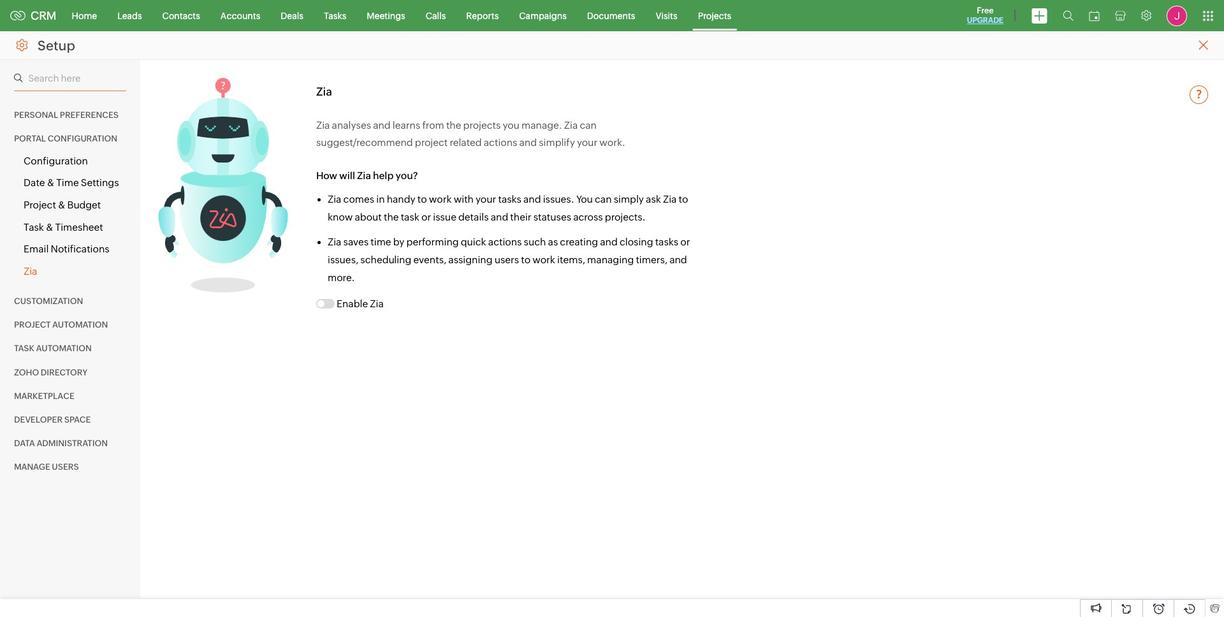 Task type: vqa. For each thing, say whether or not it's contained in the screenshot.
Documents link
yes



Task type: describe. For each thing, give the bounding box(es) containing it.
reports
[[466, 11, 499, 21]]

create menu element
[[1024, 0, 1056, 31]]

calendar image
[[1089, 11, 1100, 21]]

contacts
[[162, 11, 200, 21]]

documents link
[[577, 0, 646, 31]]

calls link
[[416, 0, 456, 31]]

meetings link
[[357, 0, 416, 31]]

reports link
[[456, 0, 509, 31]]

calls
[[426, 11, 446, 21]]

campaigns
[[519, 11, 567, 21]]

accounts link
[[210, 0, 271, 31]]

home
[[72, 11, 97, 21]]

profile image
[[1167, 5, 1188, 26]]

documents
[[587, 11, 636, 21]]

upgrade
[[967, 16, 1004, 25]]

deals
[[281, 11, 304, 21]]

crm link
[[10, 9, 57, 22]]



Task type: locate. For each thing, give the bounding box(es) containing it.
profile element
[[1159, 0, 1195, 31]]

tasks
[[324, 11, 347, 21]]

leads
[[117, 11, 142, 21]]

tasks link
[[314, 0, 357, 31]]

home link
[[62, 0, 107, 31]]

meetings
[[367, 11, 405, 21]]

crm
[[31, 9, 57, 22]]

accounts
[[221, 11, 260, 21]]

projects link
[[688, 0, 742, 31]]

visits link
[[646, 0, 688, 31]]

projects
[[698, 11, 732, 21]]

deals link
[[271, 0, 314, 31]]

campaigns link
[[509, 0, 577, 31]]

search element
[[1056, 0, 1082, 31]]

free upgrade
[[967, 6, 1004, 25]]

visits
[[656, 11, 678, 21]]

free
[[977, 6, 994, 15]]

search image
[[1063, 10, 1074, 21]]

create menu image
[[1032, 8, 1048, 23]]

leads link
[[107, 0, 152, 31]]

contacts link
[[152, 0, 210, 31]]



